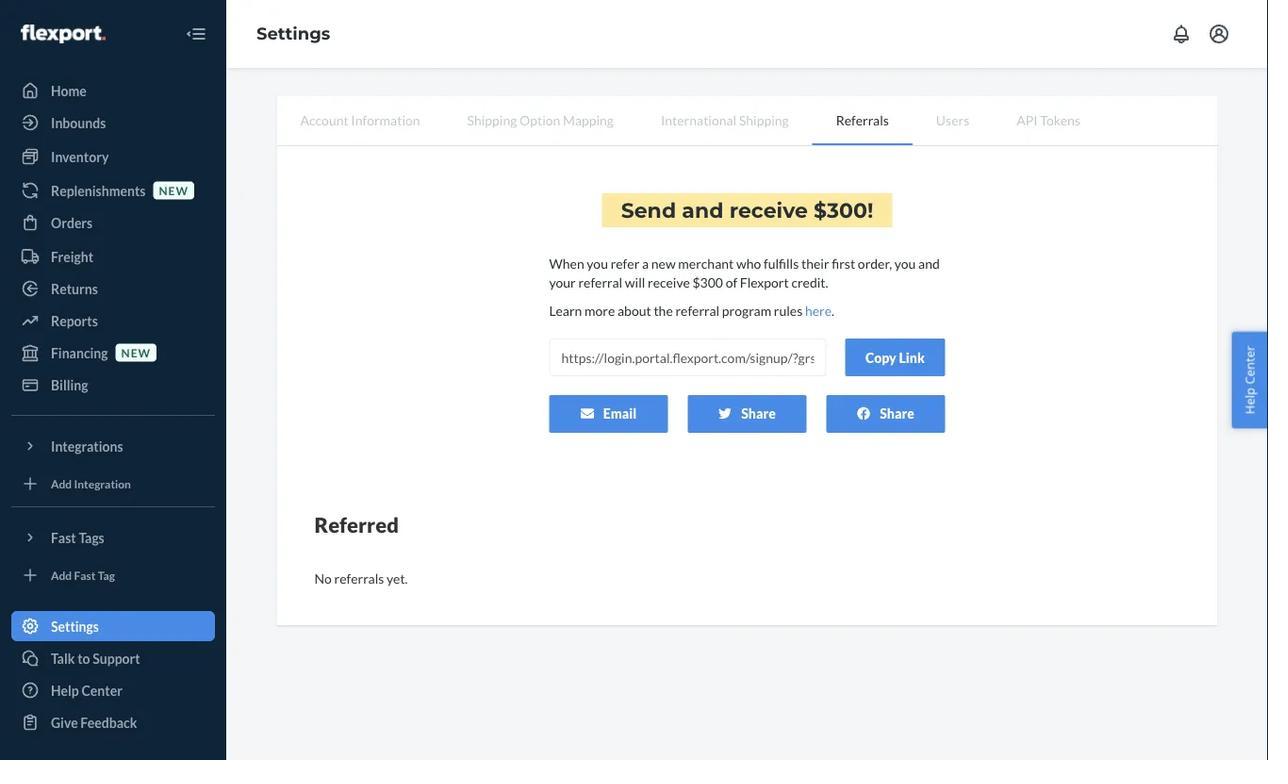 Task type: vqa. For each thing, say whether or not it's contained in the screenshot.
Mapping
yes



Task type: describe. For each thing, give the bounding box(es) containing it.
2 you from the left
[[895, 255, 916, 271]]

talk to support
[[51, 651, 140, 667]]

help center inside button
[[1242, 346, 1259, 415]]

give feedback button
[[11, 708, 215, 738]]

refer
[[611, 255, 640, 271]]

home
[[51, 83, 87, 99]]

account information tab
[[277, 96, 444, 143]]

learn
[[550, 302, 582, 319]]

add for add integration
[[51, 477, 72, 491]]

rules
[[774, 302, 803, 319]]

1 you from the left
[[587, 255, 608, 271]]

center inside button
[[1242, 346, 1259, 385]]

integrations
[[51, 438, 123, 454]]

add fast tag
[[51, 568, 115, 582]]

inventory link
[[11, 142, 215, 172]]

the
[[654, 302, 673, 319]]

1 share link from the left
[[688, 395, 807, 433]]

flexport logo image
[[21, 25, 106, 43]]

twitter image
[[719, 407, 732, 420]]

api tokens
[[1017, 112, 1081, 128]]

email link
[[550, 395, 668, 433]]

close navigation image
[[185, 23, 208, 45]]

0 vertical spatial $300
[[814, 198, 868, 223]]

email
[[604, 405, 637, 421]]

copy link button
[[846, 339, 946, 377]]

freight
[[51, 249, 93, 265]]

integration
[[74, 477, 131, 491]]

2 shipping from the left
[[740, 112, 789, 128]]

!
[[868, 198, 874, 223]]

who
[[737, 255, 762, 271]]

talk to support button
[[11, 643, 215, 674]]

and inside when you refer a new merchant who fulfills their first order, you and your referral will receive
[[919, 255, 940, 271]]

1 horizontal spatial settings link
[[257, 23, 331, 44]]

program
[[723, 302, 772, 319]]

envelope image
[[581, 407, 594, 420]]

will
[[625, 274, 646, 290]]

send and receive $300 !
[[621, 198, 874, 223]]

1 vertical spatial referral
[[676, 302, 720, 319]]

reports link
[[11, 306, 215, 336]]

of
[[726, 274, 738, 290]]

information
[[351, 112, 420, 128]]

new for replenishments
[[159, 183, 189, 197]]

fast tags
[[51, 530, 104, 546]]

tab list containing account information
[[277, 96, 1219, 146]]

referrals
[[335, 571, 384, 587]]

users tab
[[913, 96, 994, 143]]

no
[[315, 571, 332, 587]]

returns link
[[11, 274, 215, 304]]

1 vertical spatial fast
[[74, 568, 96, 582]]

api
[[1017, 112, 1038, 128]]

1 horizontal spatial settings
[[257, 23, 331, 44]]

their
[[802, 255, 830, 271]]

inbounds
[[51, 115, 106, 131]]

open account menu image
[[1209, 23, 1231, 45]]

international shipping
[[661, 112, 789, 128]]

inventory
[[51, 149, 109, 165]]

first
[[832, 255, 856, 271]]

returns
[[51, 281, 98, 297]]

1 vertical spatial settings
[[51, 618, 99, 634]]

add for add fast tag
[[51, 568, 72, 582]]

orders link
[[11, 208, 215, 238]]

give
[[51, 715, 78, 731]]

replenishments
[[51, 183, 146, 199]]

send
[[621, 198, 677, 223]]

add integration
[[51, 477, 131, 491]]

add integration link
[[11, 469, 215, 499]]

credit.
[[792, 274, 829, 290]]

tokens
[[1041, 112, 1081, 128]]

referrals
[[837, 112, 890, 128]]

.
[[832, 302, 835, 319]]

share for facebook icon
[[880, 405, 915, 421]]

more
[[585, 302, 615, 319]]

help center button
[[1233, 332, 1269, 429]]

copy
[[866, 350, 897, 366]]

shipping option mapping
[[468, 112, 614, 128]]

here
[[806, 302, 832, 319]]



Task type: locate. For each thing, give the bounding box(es) containing it.
link
[[900, 350, 926, 366]]

1 horizontal spatial center
[[1242, 346, 1259, 385]]

receive up fulfills
[[730, 198, 808, 223]]

share right twitter image on the right bottom
[[742, 405, 776, 421]]

center
[[1242, 346, 1259, 385], [82, 683, 123, 699]]

new right a
[[652, 255, 676, 271]]

help center
[[1242, 346, 1259, 415], [51, 683, 123, 699]]

1 horizontal spatial help
[[1242, 388, 1259, 415]]

give feedback
[[51, 715, 137, 731]]

1 horizontal spatial shipping
[[740, 112, 789, 128]]

1 horizontal spatial share
[[880, 405, 915, 421]]

0 horizontal spatial settings
[[51, 618, 99, 634]]

settings up 'account'
[[257, 23, 331, 44]]

receive up the
[[648, 274, 690, 290]]

referral right the
[[676, 302, 720, 319]]

2 share from the left
[[880, 405, 915, 421]]

you
[[587, 255, 608, 271], [895, 255, 916, 271]]

open notifications image
[[1171, 23, 1194, 45]]

0 vertical spatial fast
[[51, 530, 76, 546]]

about
[[618, 302, 652, 319]]

shipping
[[468, 112, 517, 128], [740, 112, 789, 128]]

1 vertical spatial center
[[82, 683, 123, 699]]

1 horizontal spatial share link
[[827, 395, 946, 433]]

referral up more
[[579, 274, 623, 290]]

you left refer
[[587, 255, 608, 271]]

0 horizontal spatial and
[[682, 198, 724, 223]]

1 vertical spatial receive
[[648, 274, 690, 290]]

new for financing
[[121, 346, 151, 359]]

2 share link from the left
[[827, 395, 946, 433]]

0 vertical spatial receive
[[730, 198, 808, 223]]

mapping
[[563, 112, 614, 128]]

0 vertical spatial and
[[682, 198, 724, 223]]

1 horizontal spatial referral
[[676, 302, 720, 319]]

reports
[[51, 313, 98, 329]]

account information
[[301, 112, 420, 128]]

share right facebook icon
[[880, 405, 915, 421]]

1 vertical spatial $300
[[693, 274, 724, 290]]

0 horizontal spatial new
[[121, 346, 151, 359]]

option
[[520, 112, 561, 128]]

share link
[[688, 395, 807, 433], [827, 395, 946, 433]]

you right the order,
[[895, 255, 916, 271]]

and
[[682, 198, 724, 223], [919, 255, 940, 271]]

learn more about the referral program rules here .
[[550, 302, 835, 319]]

no referrals yet.
[[315, 571, 408, 587]]

inbounds link
[[11, 108, 215, 138]]

financing
[[51, 345, 108, 361]]

receive
[[730, 198, 808, 223], [648, 274, 690, 290]]

orders
[[51, 215, 93, 231]]

0 vertical spatial add
[[51, 477, 72, 491]]

0 horizontal spatial receive
[[648, 274, 690, 290]]

new up orders link at the left
[[159, 183, 189, 197]]

fulfills
[[764, 255, 799, 271]]

referral inside when you refer a new merchant who fulfills their first order, you and your referral will receive
[[579, 274, 623, 290]]

1 shipping from the left
[[468, 112, 517, 128]]

1 horizontal spatial $300
[[814, 198, 868, 223]]

tags
[[79, 530, 104, 546]]

international
[[661, 112, 737, 128]]

billing
[[51, 377, 88, 393]]

api tokens tab
[[994, 96, 1105, 143]]

a
[[643, 255, 649, 271]]

freight link
[[11, 242, 215, 272]]

help center link
[[11, 676, 215, 706]]

support
[[93, 651, 140, 667]]

$300 up first in the top right of the page
[[814, 198, 868, 223]]

1 horizontal spatial and
[[919, 255, 940, 271]]

0 vertical spatial settings
[[257, 23, 331, 44]]

referral
[[579, 274, 623, 290], [676, 302, 720, 319]]

feedback
[[81, 715, 137, 731]]

settings link up 'account'
[[257, 23, 331, 44]]

share
[[742, 405, 776, 421], [880, 405, 915, 421]]

1 share from the left
[[742, 405, 776, 421]]

share for twitter image on the right bottom
[[742, 405, 776, 421]]

fast
[[51, 530, 76, 546], [74, 568, 96, 582]]

to
[[78, 651, 90, 667]]

$300 down merchant
[[693, 274, 724, 290]]

fast left tag
[[74, 568, 96, 582]]

tab list
[[277, 96, 1219, 146]]

0 horizontal spatial $300
[[693, 274, 724, 290]]

referrals tab
[[813, 96, 913, 145]]

talk
[[51, 651, 75, 667]]

1 horizontal spatial new
[[159, 183, 189, 197]]

0 vertical spatial settings link
[[257, 23, 331, 44]]

1 vertical spatial help
[[51, 683, 79, 699]]

0 horizontal spatial share link
[[688, 395, 807, 433]]

copy link
[[866, 350, 926, 366]]

1 vertical spatial help center
[[51, 683, 123, 699]]

1 vertical spatial settings link
[[11, 611, 215, 642]]

receive inside when you refer a new merchant who fulfills their first order, you and your referral will receive
[[648, 274, 690, 290]]

0 horizontal spatial center
[[82, 683, 123, 699]]

international shipping tab
[[638, 96, 813, 143]]

1 vertical spatial new
[[652, 255, 676, 271]]

$300
[[814, 198, 868, 223], [693, 274, 724, 290]]

here link
[[806, 302, 832, 319]]

referred
[[315, 512, 399, 537]]

None text field
[[550, 339, 827, 377]]

merchant
[[679, 255, 734, 271]]

fast tags button
[[11, 523, 215, 553]]

billing link
[[11, 370, 215, 400]]

settings link
[[257, 23, 331, 44], [11, 611, 215, 642]]

1 horizontal spatial receive
[[730, 198, 808, 223]]

and right the order,
[[919, 255, 940, 271]]

when you refer a new merchant who fulfills their first order, you and your referral will receive
[[550, 255, 940, 290]]

help inside button
[[1242, 388, 1259, 415]]

2 vertical spatial new
[[121, 346, 151, 359]]

1 vertical spatial add
[[51, 568, 72, 582]]

your
[[550, 274, 576, 290]]

0 horizontal spatial referral
[[579, 274, 623, 290]]

0 horizontal spatial help
[[51, 683, 79, 699]]

shipping left option
[[468, 112, 517, 128]]

0 vertical spatial help center
[[1242, 346, 1259, 415]]

new down reports link
[[121, 346, 151, 359]]

facebook image
[[858, 407, 871, 420]]

1 vertical spatial and
[[919, 255, 940, 271]]

settings link up talk to support button
[[11, 611, 215, 642]]

shipping right international
[[740, 112, 789, 128]]

0 vertical spatial new
[[159, 183, 189, 197]]

$300 of flexport credit.
[[693, 274, 829, 290]]

users
[[937, 112, 970, 128]]

add left integration in the bottom of the page
[[51, 477, 72, 491]]

shipping option mapping tab
[[444, 96, 638, 143]]

0 horizontal spatial you
[[587, 255, 608, 271]]

help
[[1242, 388, 1259, 415], [51, 683, 79, 699]]

0 vertical spatial center
[[1242, 346, 1259, 385]]

settings
[[257, 23, 331, 44], [51, 618, 99, 634]]

new inside when you refer a new merchant who fulfills their first order, you and your referral will receive
[[652, 255, 676, 271]]

add
[[51, 477, 72, 491], [51, 568, 72, 582]]

fast left "tags" at the left of page
[[51, 530, 76, 546]]

1 horizontal spatial you
[[895, 255, 916, 271]]

when
[[550, 255, 585, 271]]

tag
[[98, 568, 115, 582]]

0 horizontal spatial help center
[[51, 683, 123, 699]]

and up merchant
[[682, 198, 724, 223]]

2 horizontal spatial new
[[652, 255, 676, 271]]

order,
[[858, 255, 893, 271]]

add fast tag link
[[11, 560, 215, 591]]

0 horizontal spatial shipping
[[468, 112, 517, 128]]

home link
[[11, 75, 215, 106]]

1 horizontal spatial help center
[[1242, 346, 1259, 415]]

0 horizontal spatial settings link
[[11, 611, 215, 642]]

new
[[159, 183, 189, 197], [652, 255, 676, 271], [121, 346, 151, 359]]

integrations button
[[11, 431, 215, 461]]

0 vertical spatial referral
[[579, 274, 623, 290]]

fast inside dropdown button
[[51, 530, 76, 546]]

2 add from the top
[[51, 568, 72, 582]]

1 add from the top
[[51, 477, 72, 491]]

add down fast tags
[[51, 568, 72, 582]]

0 vertical spatial help
[[1242, 388, 1259, 415]]

account
[[301, 112, 349, 128]]

yet.
[[387, 571, 408, 587]]

settings up to
[[51, 618, 99, 634]]

flexport
[[741, 274, 789, 290]]

0 horizontal spatial share
[[742, 405, 776, 421]]



